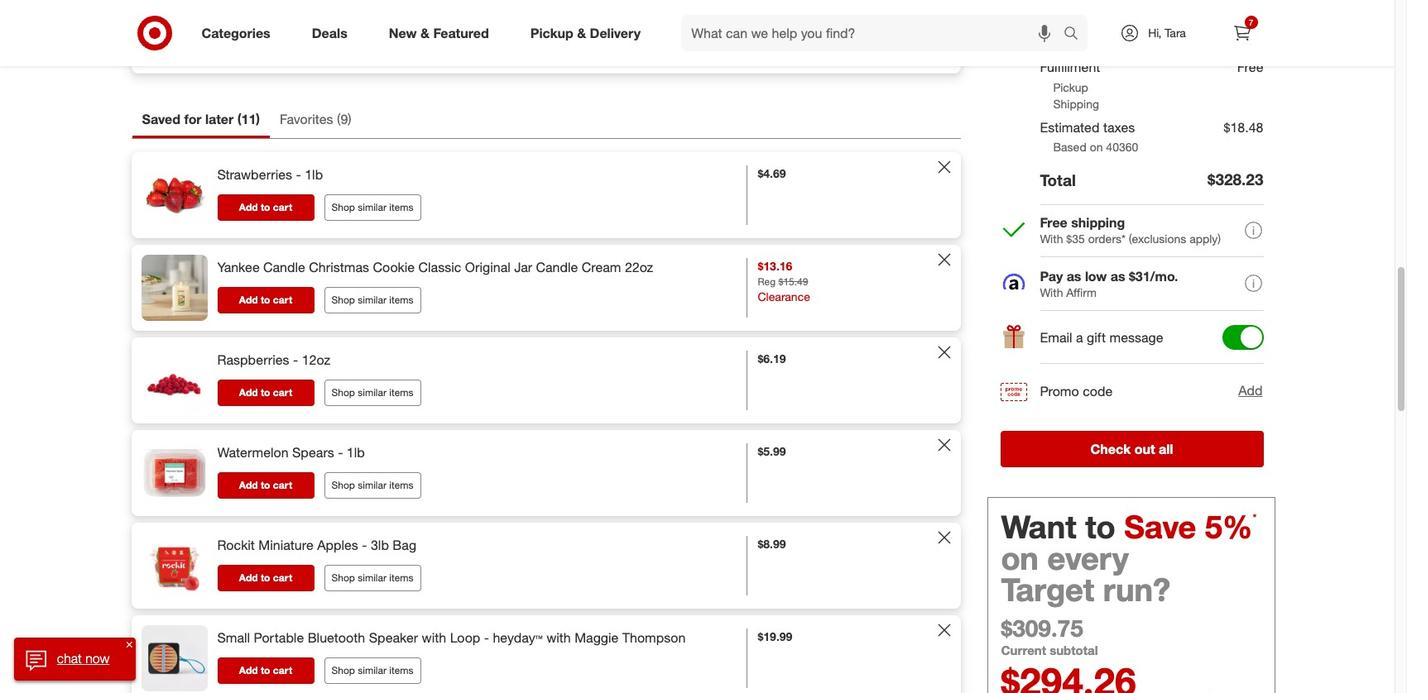 Task type: locate. For each thing, give the bounding box(es) containing it.
shop similar items button down 12oz
[[324, 380, 421, 406]]

)
[[256, 111, 260, 128], [348, 111, 351, 128]]

0 horizontal spatial on
[[1001, 539, 1039, 577]]

jar
[[514, 259, 532, 276]]

shop inside raspberries - 12oz list item
[[331, 387, 355, 399]]

to for watermelon spears - 1lb
[[261, 479, 270, 492]]

cart down strawberries - 1lb link
[[273, 201, 292, 214]]

check for check out shipping items
[[812, 39, 842, 51]]

0 horizontal spatial check
[[812, 39, 842, 51]]

miniature
[[259, 537, 313, 554]]

on down estimated taxes
[[1090, 140, 1103, 154]]

2 ) from the left
[[348, 111, 351, 128]]

shop up christmas
[[331, 201, 355, 214]]

shop similar items button up cookie
[[324, 194, 421, 221]]

( right later
[[237, 111, 241, 128]]

shop similar items button for -
[[324, 473, 421, 499]]

2 shop similar items from the top
[[331, 294, 414, 306]]

2 add to cart from the top
[[239, 294, 292, 306]]

shop similar items button inside watermelon spears - 1lb list item
[[324, 473, 421, 499]]

pickup for pickup shipping
[[1053, 80, 1088, 94]]

1 horizontal spatial candle
[[536, 259, 578, 276]]

to
[[261, 201, 270, 214], [261, 294, 270, 306], [261, 387, 270, 399], [261, 479, 270, 492], [1085, 508, 1115, 546], [261, 572, 270, 584], [261, 665, 270, 677]]

cart down watermelon spears - 1lb link
[[273, 479, 292, 492]]

add to cart button for raspberries
[[217, 380, 314, 407]]

cart inside raspberries - 12oz list item
[[273, 387, 292, 399]]

0 vertical spatial check
[[812, 39, 842, 51]]

on left every
[[1001, 539, 1039, 577]]

featured
[[433, 24, 489, 41]]

message
[[1110, 330, 1163, 346]]

What can we help you find? suggestions appear below search field
[[681, 15, 1067, 51]]

candle
[[263, 259, 305, 276], [536, 259, 578, 276]]

add to cart button inside yankee candle christmas cookie classic original jar candle cream 22oz list item
[[217, 287, 314, 314]]

1 vertical spatial 1lb
[[347, 445, 365, 461]]

1 vertical spatial pickup
[[1053, 80, 1088, 94]]

similar inside yankee candle christmas cookie classic original jar candle cream 22oz list item
[[358, 294, 386, 306]]

1 vertical spatial out
[[1134, 441, 1155, 457]]

1 vertical spatial on
[[1001, 539, 1039, 577]]

$328.23
[[1208, 170, 1263, 189]]

- right strawberries on the left of page
[[296, 166, 301, 183]]

gift
[[1087, 330, 1106, 346]]

2 add to cart button from the top
[[217, 287, 314, 314]]

1 horizontal spatial free
[[1237, 59, 1263, 75]]

with left $35
[[1040, 231, 1063, 246]]

$309.75 down 7
[[1216, 32, 1263, 48]]

shop for 1lb
[[331, 201, 355, 214]]

add for yankee candle christmas cookie classic original jar candle cream 22oz
[[239, 294, 258, 306]]

small portable bluetooth speaker with loop - heyday™ with maggie thompson
[[217, 630, 686, 647]]

watermelon spears - 1lb image
[[141, 440, 207, 507]]

4 add to cart from the top
[[239, 479, 292, 492]]

add to cart button down raspberries - 12oz link
[[217, 380, 314, 407]]

small portable bluetooth speaker with loop - heyday&#8482; with maggie thompson image
[[141, 626, 207, 692]]

shop for -
[[331, 479, 355, 492]]

2 with from the top
[[1040, 285, 1063, 299]]

for
[[184, 111, 202, 128], [623, 606, 636, 620]]

1 add to cart button from the top
[[217, 195, 314, 221]]

2 similar from the top
[[358, 294, 386, 306]]

rockit miniature apples - 3lb bag list item
[[131, 523, 961, 609]]

add to cart button
[[217, 195, 314, 221], [217, 287, 314, 314], [217, 380, 314, 407], [217, 473, 314, 499], [217, 565, 314, 592], [217, 658, 314, 685]]

affirm image
[[1002, 274, 1025, 290]]

add to cart button down strawberries - 1lb link
[[217, 195, 314, 221]]

$309.75 for $309.75
[[1216, 32, 1263, 48]]

1 add to cart from the top
[[239, 201, 292, 214]]

4 similar from the top
[[358, 479, 386, 492]]

to for raspberries - 12oz
[[261, 387, 270, 399]]

0 horizontal spatial pickup
[[530, 24, 573, 41]]

item
[[562, 606, 585, 620]]

target
[[1001, 571, 1094, 609]]

0 vertical spatial for
[[184, 111, 202, 128]]

shipping down "3" in the top of the page
[[152, 47, 198, 62]]

to for rockit miniature apples - 3lb bag
[[261, 572, 270, 584]]

add inside raspberries - 12oz list item
[[239, 387, 258, 399]]

subtotal (7 items)
[[1040, 32, 1138, 48]]

$309.75 down the "target"
[[1001, 614, 1083, 643]]

1 & from the left
[[420, 24, 430, 41]]

add to cart down raspberries - 12oz link
[[239, 387, 292, 399]]

strawberries - 1lb link
[[217, 166, 323, 185]]

shop similar items inside watermelon spears - 1lb list item
[[331, 479, 414, 492]]

shop down christmas
[[331, 294, 355, 306]]

shop similar items inside small portable bluetooth speaker with loop - heyday™ with maggie thompson list item
[[331, 665, 414, 677]]

to down portable
[[261, 665, 270, 677]]

cream
[[582, 259, 621, 276]]

0 vertical spatial with
[[1040, 231, 1063, 246]]

1 horizontal spatial check
[[1090, 441, 1131, 457]]

add to cart button inside strawberries - 1lb list item
[[217, 195, 314, 221]]

11
[[241, 111, 256, 128]]

pickup down fulfillment
[[1053, 80, 1088, 94]]

1 horizontal spatial pickup
[[1053, 80, 1088, 94]]

0 vertical spatial $309.75
[[1216, 32, 1263, 48]]

) right favorites
[[348, 111, 351, 128]]

add to cart for small
[[239, 665, 292, 677]]

add button
[[1238, 381, 1263, 402]]

shop similar items button down the 3lb
[[324, 565, 421, 592]]

cart for watermelon
[[273, 479, 292, 492]]

shop down "apples" in the left bottom of the page
[[331, 572, 355, 584]]

with left loop
[[422, 630, 446, 647]]

1 vertical spatial $309.75
[[1001, 614, 1083, 643]]

4 add to cart button from the top
[[217, 473, 314, 499]]

0 vertical spatial pickup
[[530, 24, 573, 41]]

2 cart from the top
[[273, 294, 292, 306]]

to for strawberries - 1lb
[[261, 201, 270, 214]]

1 horizontal spatial for
[[623, 606, 636, 620]]

6 add to cart button from the top
[[217, 658, 314, 685]]

5 similar from the top
[[358, 572, 386, 584]]

add to cart button inside rockit miniature apples - 3lb bag list item
[[217, 565, 314, 592]]

5 cart from the top
[[273, 572, 292, 584]]

add to cart inside strawberries - 1lb list item
[[239, 201, 292, 214]]

add to cart for rockit
[[239, 572, 292, 584]]

3 cart from the top
[[273, 387, 292, 399]]

shop inside strawberries - 1lb list item
[[331, 201, 355, 214]]

$8.99
[[758, 537, 786, 551]]

items inside '3 items shipping'
[[163, 29, 198, 45]]

add to cart down the watermelon on the left bottom of page
[[239, 479, 292, 492]]

shop down spears
[[331, 479, 355, 492]]

0 horizontal spatial (
[[237, 111, 241, 128]]

add inside yankee candle christmas cookie classic original jar candle cream 22oz list item
[[239, 294, 258, 306]]

to down strawberries - 1lb link
[[261, 201, 270, 214]]

shop similar items button inside yankee candle christmas cookie classic original jar candle cream 22oz list item
[[324, 287, 421, 314]]

with down the item
[[546, 630, 571, 647]]

hi,
[[1148, 26, 1162, 40]]

4 shop similar items from the top
[[331, 479, 414, 492]]

1 vertical spatial check
[[1090, 441, 1131, 457]]

0 horizontal spatial )
[[256, 111, 260, 128]]

similar inside raspberries - 12oz list item
[[358, 387, 386, 399]]

as right the "low"
[[1111, 268, 1125, 284]]

cart
[[273, 201, 292, 214], [273, 294, 292, 306], [273, 387, 292, 399], [273, 479, 292, 492], [273, 572, 292, 584], [273, 665, 292, 677]]

shop similar items inside yankee candle christmas cookie classic original jar candle cream 22oz list item
[[331, 294, 414, 306]]

3 shop similar items from the top
[[331, 387, 414, 399]]

add to cart inside yankee candle christmas cookie classic original jar candle cream 22oz list item
[[239, 294, 292, 306]]

4 shop similar items button from the top
[[324, 473, 421, 499]]

hi, tara
[[1148, 26, 1186, 40]]

similar inside strawberries - 1lb list item
[[358, 201, 386, 214]]

cart inside watermelon spears - 1lb list item
[[273, 479, 292, 492]]

shop similar items button down cookie
[[324, 287, 421, 314]]

strawberries
[[217, 166, 292, 183]]

5%
[[1205, 508, 1253, 546]]

email
[[1040, 330, 1072, 346]]

shop similar items button
[[324, 194, 421, 221], [324, 287, 421, 314], [324, 380, 421, 406], [324, 473, 421, 499], [324, 565, 421, 592], [324, 658, 421, 684]]

- left the 3lb
[[362, 537, 367, 554]]

& right new
[[420, 24, 430, 41]]

1 shop from the top
[[331, 201, 355, 214]]

shop inside watermelon spears - 1lb list item
[[331, 479, 355, 492]]

thompson
[[622, 630, 686, 647]]

3 shop similar items button from the top
[[324, 380, 421, 406]]

shop similar items button inside raspberries - 12oz list item
[[324, 380, 421, 406]]

1 ) from the left
[[256, 111, 260, 128]]

add for watermelon spears - 1lb
[[239, 479, 258, 492]]

similar inside watermelon spears - 1lb list item
[[358, 479, 386, 492]]

shop inside rockit miniature apples - 3lb bag list item
[[331, 572, 355, 584]]

3 add to cart from the top
[[239, 387, 292, 399]]

add to cart button inside raspberries - 12oz list item
[[217, 380, 314, 407]]

later.
[[640, 606, 664, 620]]

on inside on every target run?
[[1001, 539, 1039, 577]]

add to cart button for rockit
[[217, 565, 314, 592]]

shop similar items button inside strawberries - 1lb list item
[[324, 194, 421, 221]]

1 vertical spatial free
[[1040, 214, 1068, 231]]

1 horizontal spatial (
[[337, 111, 340, 128]]

chat now button
[[14, 638, 136, 681]]

add to cart button inside watermelon spears - 1lb list item
[[217, 473, 314, 499]]

with
[[422, 630, 446, 647], [546, 630, 571, 647]]

5 add to cart button from the top
[[217, 565, 314, 592]]

to for small portable bluetooth speaker with loop - heyday™ with maggie thompson
[[261, 665, 270, 677]]

to inside raspberries - 12oz list item
[[261, 387, 270, 399]]

$35
[[1066, 231, 1085, 246]]

5 add to cart from the top
[[239, 572, 292, 584]]

1 horizontal spatial as
[[1111, 268, 1125, 284]]

shop similar items button inside rockit miniature apples - 3lb bag list item
[[324, 565, 421, 592]]

to inside rockit miniature apples - 3lb bag list item
[[261, 572, 270, 584]]

6 similar from the top
[[358, 665, 386, 677]]

1 shop similar items from the top
[[331, 201, 414, 214]]

shop similar items inside rockit miniature apples - 3lb bag list item
[[331, 572, 414, 584]]

1 cart from the top
[[273, 201, 292, 214]]

free up $35
[[1040, 214, 1068, 231]]

add to cart down yankee
[[239, 294, 292, 306]]

cart item ready to fulfill group
[[132, 0, 960, 17]]

shop similar items for apples
[[331, 572, 414, 584]]

items inside strawberries - 1lb list item
[[389, 201, 414, 214]]

0 horizontal spatial for
[[184, 111, 202, 128]]

items inside yankee candle christmas cookie classic original jar candle cream 22oz list item
[[389, 294, 414, 306]]

1 horizontal spatial out
[[1134, 441, 1155, 457]]

add to cart down portable
[[239, 665, 292, 677]]

1 vertical spatial with
[[1040, 285, 1063, 299]]

0 horizontal spatial &
[[420, 24, 430, 41]]

similar inside small portable bluetooth speaker with loop - heyday™ with maggie thompson list item
[[358, 665, 386, 677]]

small portable bluetooth speaker with loop - heyday™ with maggie thompson link
[[217, 629, 686, 648]]

pickup inside "pickup shipping"
[[1053, 80, 1088, 94]]

0 vertical spatial shipping
[[863, 39, 904, 51]]

to inside watermelon spears - 1lb list item
[[261, 479, 270, 492]]

items inside small portable bluetooth speaker with loop - heyday™ with maggie thompson list item
[[389, 665, 414, 677]]

2 as from the left
[[1111, 268, 1125, 284]]

$309.75
[[1216, 32, 1263, 48], [1001, 614, 1083, 643]]

raspberries - 12oz image
[[141, 348, 207, 414]]

shop up spears
[[331, 387, 355, 399]]

cart down miniature
[[273, 572, 292, 584]]

orders*
[[1088, 231, 1126, 246]]

shop inside small portable bluetooth speaker with loop - heyday™ with maggie thompson list item
[[331, 665, 355, 677]]

6 shop similar items button from the top
[[324, 658, 421, 684]]

items inside watermelon spears - 1lb list item
[[389, 479, 414, 492]]

yankee
[[217, 259, 260, 276]]

candle right yankee
[[263, 259, 305, 276]]

add to cart inside watermelon spears - 1lb list item
[[239, 479, 292, 492]]

6 shop from the top
[[331, 665, 355, 677]]

1 horizontal spatial &
[[577, 24, 586, 41]]

add to cart button down the watermelon on the left bottom of page
[[217, 473, 314, 499]]

want to save 5% *
[[1001, 508, 1257, 546]]

$309.75 inside $309.75 current subtotal
[[1001, 614, 1083, 643]]

add to cart inside small portable bluetooth speaker with loop - heyday™ with maggie thompson list item
[[239, 665, 292, 677]]

search
[[1056, 26, 1096, 43]]

rockit miniature apples - 3lb bag image
[[141, 533, 207, 599]]

shop similar items button for 12oz
[[324, 380, 421, 406]]

$6.19
[[758, 352, 786, 366]]

items inside raspberries - 12oz list item
[[389, 387, 414, 399]]

1 horizontal spatial )
[[348, 111, 351, 128]]

add to cart button inside small portable bluetooth speaker with loop - heyday™ with maggie thompson list item
[[217, 658, 314, 685]]

raspberries
[[217, 352, 289, 368]]

0 horizontal spatial with
[[422, 630, 446, 647]]

run?
[[1103, 571, 1171, 609]]

add to cart for strawberries
[[239, 201, 292, 214]]

shop similar items inside raspberries - 12oz list item
[[331, 387, 414, 399]]

0 vertical spatial out
[[845, 39, 861, 51]]

add inside button
[[1238, 383, 1263, 399]]

7
[[1249, 17, 1253, 27]]

2 shop from the top
[[331, 294, 355, 306]]

want
[[1001, 508, 1077, 546]]

4 shop from the top
[[331, 479, 355, 492]]

add inside watermelon spears - 1lb list item
[[239, 479, 258, 492]]

1 with from the top
[[1040, 231, 1063, 246]]

6 cart from the top
[[273, 665, 292, 677]]

shop similar items
[[331, 201, 414, 214], [331, 294, 414, 306], [331, 387, 414, 399], [331, 479, 414, 492], [331, 572, 414, 584], [331, 665, 414, 677]]

code
[[1083, 383, 1113, 399]]

add to cart button down portable
[[217, 658, 314, 685]]

cart for yankee
[[273, 294, 292, 306]]

items for small portable bluetooth speaker with loop - heyday™ with maggie thompson
[[389, 665, 414, 677]]

$19.99
[[758, 630, 792, 644]]

subtotal
[[1040, 32, 1090, 48]]

shop inside yankee candle christmas cookie classic original jar candle cream 22oz list item
[[331, 294, 355, 306]]

add inside strawberries - 1lb list item
[[239, 201, 258, 214]]

pickup
[[530, 24, 573, 41], [1053, 80, 1088, 94]]

watermelon spears - 1lb
[[217, 445, 365, 461]]

shop similar items for christmas
[[331, 294, 414, 306]]

add to cart button for yankee
[[217, 287, 314, 314]]

cart down portable
[[273, 665, 292, 677]]

as up affirm
[[1067, 268, 1081, 284]]

0 horizontal spatial 1lb
[[305, 166, 323, 183]]

shop similar items button down the speaker
[[324, 658, 421, 684]]

1 vertical spatial shipping
[[1071, 214, 1125, 231]]

cart for small
[[273, 665, 292, 677]]

favorites
[[280, 111, 333, 128]]

1 horizontal spatial with
[[546, 630, 571, 647]]

yankee candle christmas cookie classic original jar candle cream 22oz link
[[217, 258, 653, 277]]

free
[[1237, 59, 1263, 75], [1040, 214, 1068, 231]]

3 shop from the top
[[331, 387, 355, 399]]

0 horizontal spatial candle
[[263, 259, 305, 276]]

check out shipping items
[[812, 39, 932, 51]]

saved
[[589, 606, 619, 620]]

add to cart for watermelon
[[239, 479, 292, 492]]

spears
[[292, 445, 334, 461]]

cart for raspberries
[[273, 387, 292, 399]]

0 vertical spatial on
[[1090, 140, 1103, 154]]

small portable bluetooth speaker with loop - heyday™ with maggie thompson list item
[[131, 616, 961, 694]]

cart down raspberries - 12oz link
[[273, 387, 292, 399]]

- left 12oz
[[293, 352, 298, 368]]

1 horizontal spatial shipping
[[1071, 214, 1125, 231]]

1lb down favorites ( 9 )
[[305, 166, 323, 183]]

add to cart for yankee
[[239, 294, 292, 306]]

1lb right spears
[[347, 445, 365, 461]]

& left delivery
[[577, 24, 586, 41]]

add inside small portable bluetooth speaker with loop - heyday™ with maggie thompson list item
[[239, 665, 258, 677]]

5 shop similar items from the top
[[331, 572, 414, 584]]

to down the watermelon on the left bottom of page
[[261, 479, 270, 492]]

add to cart button down miniature
[[217, 565, 314, 592]]

add to cart
[[239, 201, 292, 214], [239, 294, 292, 306], [239, 387, 292, 399], [239, 479, 292, 492], [239, 572, 292, 584], [239, 665, 292, 677]]

9
[[340, 111, 348, 128]]

cart inside rockit miniature apples - 3lb bag list item
[[273, 572, 292, 584]]

shop similar items inside strawberries - 1lb list item
[[331, 201, 414, 214]]

0 horizontal spatial as
[[1067, 268, 1081, 284]]

add to cart inside rockit miniature apples - 3lb bag list item
[[239, 572, 292, 584]]

1 horizontal spatial on
[[1090, 140, 1103, 154]]

similar inside rockit miniature apples - 3lb bag list item
[[358, 572, 386, 584]]

bluetooth
[[308, 630, 365, 647]]

2 shop similar items button from the top
[[324, 287, 421, 314]]

add for strawberries - 1lb
[[239, 201, 258, 214]]

add to cart down strawberries - 1lb link
[[239, 201, 292, 214]]

1 similar from the top
[[358, 201, 386, 214]]

to for yankee candle christmas cookie classic original jar candle cream 22oz
[[261, 294, 270, 306]]

0 horizontal spatial shipping
[[863, 39, 904, 51]]

cart inside yankee candle christmas cookie classic original jar candle cream 22oz list item
[[273, 294, 292, 306]]

add to cart for raspberries
[[239, 387, 292, 399]]

3 add to cart button from the top
[[217, 380, 314, 407]]

add inside rockit miniature apples - 3lb bag list item
[[239, 572, 258, 584]]

5 shop from the top
[[331, 572, 355, 584]]

3
[[152, 29, 159, 45]]

shop similar items button inside small portable bluetooth speaker with loop - heyday™ with maggie thompson list item
[[324, 658, 421, 684]]

0 vertical spatial free
[[1237, 59, 1263, 75]]

affirm
[[1066, 285, 1097, 299]]

add to cart button down yankee
[[217, 287, 314, 314]]

3 similar from the top
[[358, 387, 386, 399]]

4 cart from the top
[[273, 479, 292, 492]]

( right favorites
[[337, 111, 340, 128]]

with down pay
[[1040, 285, 1063, 299]]

free down '7' link
[[1237, 59, 1263, 75]]

check
[[812, 39, 842, 51], [1090, 441, 1131, 457]]

0 horizontal spatial $309.75
[[1001, 614, 1083, 643]]

shop similar items button for bluetooth
[[324, 658, 421, 684]]

raspberries - 12oz link
[[217, 351, 330, 370]]

1 with from the left
[[422, 630, 446, 647]]

cart up "raspberries - 12oz"
[[273, 294, 292, 306]]

1 vertical spatial shipping
[[1053, 97, 1099, 111]]

similar for 1lb
[[358, 201, 386, 214]]

new
[[389, 24, 417, 41]]

6 shop similar items from the top
[[331, 665, 414, 677]]

0 horizontal spatial out
[[845, 39, 861, 51]]

shop down the bluetooth
[[331, 665, 355, 677]]

1 shop similar items button from the top
[[324, 194, 421, 221]]

0 horizontal spatial free
[[1040, 214, 1068, 231]]

saved for later ( 11 )
[[142, 111, 260, 128]]

for left the later.
[[623, 606, 636, 620]]

to down miniature
[[261, 572, 270, 584]]

cart inside small portable bluetooth speaker with loop - heyday™ with maggie thompson list item
[[273, 665, 292, 677]]

add to cart down miniature
[[239, 572, 292, 584]]

cart for rockit
[[273, 572, 292, 584]]

new & featured link
[[375, 15, 510, 51]]

rockit
[[217, 537, 255, 554]]

1 horizontal spatial $309.75
[[1216, 32, 1263, 48]]

saved
[[142, 111, 180, 128]]

to inside list item
[[261, 665, 270, 677]]

- right loop
[[484, 630, 489, 647]]

1 ( from the left
[[237, 111, 241, 128]]

0 horizontal spatial shipping
[[152, 47, 198, 62]]

to up "raspberries - 12oz"
[[261, 294, 270, 306]]

free inside free shipping with $35 orders* (exclusions apply)
[[1040, 214, 1068, 231]]

to inside strawberries - 1lb list item
[[261, 201, 270, 214]]

shipping
[[152, 47, 198, 62], [1053, 97, 1099, 111]]

shop similar items button up the 3lb
[[324, 473, 421, 499]]

5 shop similar items button from the top
[[324, 565, 421, 592]]

cart inside strawberries - 1lb list item
[[273, 201, 292, 214]]

6 add to cart from the top
[[239, 665, 292, 677]]

deals link
[[298, 15, 368, 51]]

to inside yankee candle christmas cookie classic original jar candle cream 22oz list item
[[261, 294, 270, 306]]

shipping up "estimated"
[[1053, 97, 1099, 111]]

add to cart inside raspberries - 12oz list item
[[239, 387, 292, 399]]

) right later
[[256, 111, 260, 128]]

pickup down cart item ready to fulfill group
[[530, 24, 573, 41]]

0 vertical spatial 1lb
[[305, 166, 323, 183]]

candle right jar
[[536, 259, 578, 276]]

shipping
[[863, 39, 904, 51], [1071, 214, 1125, 231]]

- right spears
[[338, 445, 343, 461]]

items inside rockit miniature apples - 3lb bag list item
[[389, 572, 414, 584]]

for left later
[[184, 111, 202, 128]]

to down raspberries - 12oz link
[[261, 387, 270, 399]]

2 & from the left
[[577, 24, 586, 41]]



Task type: vqa. For each thing, say whether or not it's contained in the screenshot.
Check to the right
yes



Task type: describe. For each thing, give the bounding box(es) containing it.
shop similar items for -
[[331, 479, 414, 492]]

$15.49
[[778, 276, 808, 288]]

cart for strawberries
[[273, 201, 292, 214]]

check out all button
[[1000, 431, 1263, 467]]

raspberries - 12oz
[[217, 352, 330, 368]]

raspberries - 12oz list item
[[131, 338, 961, 424]]

cookie
[[373, 259, 415, 276]]

0 vertical spatial shipping
[[152, 47, 198, 62]]

shop similar items button for 1lb
[[324, 194, 421, 221]]

classic
[[418, 259, 461, 276]]

email a gift message
[[1040, 330, 1163, 346]]

free shipping with $35 orders* (exclusions apply)
[[1040, 214, 1221, 246]]

✕
[[126, 640, 133, 650]]

favorites ( 9 )
[[280, 111, 351, 128]]

40360
[[1106, 140, 1138, 154]]

promo
[[1040, 383, 1079, 399]]

small
[[217, 630, 250, 647]]

$309.75 for $309.75 current subtotal
[[1001, 614, 1083, 643]]

maggie
[[575, 630, 619, 647]]

similar for 12oz
[[358, 387, 386, 399]]

$4.69
[[758, 166, 786, 181]]

similar for bluetooth
[[358, 665, 386, 677]]

- inside small portable bluetooth speaker with loop - heyday™ with maggie thompson link
[[484, 630, 489, 647]]

7 link
[[1224, 15, 1260, 51]]

shop similar items for 12oz
[[331, 387, 414, 399]]

shop for apples
[[331, 572, 355, 584]]

delivery
[[590, 24, 641, 41]]

items)
[[1106, 33, 1138, 48]]

free for free shipping with $35 orders* (exclusions apply)
[[1040, 214, 1068, 231]]

apply)
[[1190, 231, 1221, 246]]

1 candle from the left
[[263, 259, 305, 276]]

deals
[[312, 24, 347, 41]]

tara
[[1165, 26, 1186, 40]]

low
[[1085, 268, 1107, 284]]

later
[[205, 111, 234, 128]]

add for rockit miniature apples - 3lb bag
[[239, 572, 258, 584]]

2 with from the left
[[546, 630, 571, 647]]

1 horizontal spatial 1lb
[[347, 445, 365, 461]]

- inside strawberries - 1lb link
[[296, 166, 301, 183]]

(exclusions
[[1129, 231, 1186, 246]]

shop similar items button for christmas
[[324, 287, 421, 314]]

item saved for later.
[[562, 606, 664, 620]]

pickup for pickup & delivery
[[530, 24, 573, 41]]

promo code
[[1040, 383, 1113, 399]]

bag
[[393, 537, 416, 554]]

check for check out all
[[1090, 441, 1131, 457]]

watermelon
[[217, 445, 289, 461]]

add to cart button for strawberries
[[217, 195, 314, 221]]

3 items shipping
[[152, 29, 198, 62]]

portable
[[254, 630, 304, 647]]

strawberries - 1lb image
[[141, 162, 207, 229]]

search button
[[1056, 15, 1096, 55]]

22oz
[[625, 259, 653, 276]]

$309.75 current subtotal
[[1001, 614, 1098, 659]]

items for watermelon spears - 1lb
[[389, 479, 414, 492]]

2 ( from the left
[[337, 111, 340, 128]]

1 vertical spatial for
[[623, 606, 636, 620]]

add for raspberries - 12oz
[[239, 387, 258, 399]]

on every target run?
[[1001, 539, 1171, 609]]

watermelon spears - 1lb list item
[[131, 431, 961, 517]]

& for pickup
[[577, 24, 586, 41]]

strawberries - 1lb list item
[[131, 152, 961, 238]]

heyday™
[[493, 630, 543, 647]]

add to cart button for small
[[217, 658, 314, 685]]

$13.16
[[758, 259, 792, 273]]

$18.48
[[1224, 119, 1263, 135]]

categories
[[202, 24, 270, 41]]

add for small portable bluetooth speaker with loop - heyday™ with maggie thompson
[[239, 665, 258, 677]]

out for all
[[1134, 441, 1155, 457]]

categories link
[[187, 15, 291, 51]]

items for rockit miniature apples - 3lb bag
[[389, 572, 414, 584]]

shop similar items button for apples
[[324, 565, 421, 592]]

with inside 'pay as low as $31/mo. with affirm'
[[1040, 285, 1063, 299]]

shipping inside button
[[863, 39, 904, 51]]

2 candle from the left
[[536, 259, 578, 276]]

chat now
[[57, 651, 110, 667]]

estimated
[[1040, 119, 1100, 135]]

fulfillment
[[1040, 59, 1100, 75]]

check out shipping items button
[[805, 32, 940, 59]]

items inside button
[[906, 39, 932, 51]]

yankee candle christmas cookie classic original jar candle cream 22oz image
[[141, 255, 207, 321]]

pay
[[1040, 268, 1063, 284]]

yankee candle christmas cookie classic original jar candle cream 22oz
[[217, 259, 653, 276]]

strawberries - 1lb
[[217, 166, 323, 183]]

free for free
[[1237, 59, 1263, 75]]

with inside free shipping with $35 orders* (exclusions apply)
[[1040, 231, 1063, 246]]

current
[[1001, 643, 1046, 659]]

shop for christmas
[[331, 294, 355, 306]]

to left save
[[1085, 508, 1115, 546]]

total
[[1040, 170, 1076, 189]]

- inside raspberries - 12oz link
[[293, 352, 298, 368]]

clearance
[[758, 290, 810, 304]]

affirm image
[[1000, 271, 1027, 298]]

chat
[[57, 651, 82, 667]]

all
[[1159, 441, 1173, 457]]

✕ button
[[123, 638, 136, 651]]

apples
[[317, 537, 358, 554]]

original
[[465, 259, 511, 276]]

$31/mo.
[[1129, 268, 1178, 284]]

- inside watermelon spears - 1lb link
[[338, 445, 343, 461]]

chat now dialog
[[14, 638, 136, 681]]

now
[[85, 651, 110, 667]]

christmas
[[309, 259, 369, 276]]

shop for 12oz
[[331, 387, 355, 399]]

based
[[1053, 140, 1087, 154]]

(7
[[1093, 33, 1103, 48]]

loop
[[450, 630, 480, 647]]

speaker
[[369, 630, 418, 647]]

a
[[1076, 330, 1083, 346]]

watermelon spears - 1lb link
[[217, 444, 365, 463]]

shop for bluetooth
[[331, 665, 355, 677]]

- inside rockit miniature apples - 3lb bag link
[[362, 537, 367, 554]]

every
[[1047, 539, 1129, 577]]

out for shipping
[[845, 39, 861, 51]]

pay as low as $31/mo. with affirm
[[1040, 268, 1178, 299]]

1 as from the left
[[1067, 268, 1081, 284]]

pickup & delivery
[[530, 24, 641, 41]]

add to cart button for watermelon
[[217, 473, 314, 499]]

items for raspberries - 12oz
[[389, 387, 414, 399]]

similar for christmas
[[358, 294, 386, 306]]

pickup shipping
[[1053, 80, 1099, 111]]

shipping inside free shipping with $35 orders* (exclusions apply)
[[1071, 214, 1125, 231]]

based on 40360
[[1053, 140, 1138, 154]]

items for strawberries - 1lb
[[389, 201, 414, 214]]

pickup & delivery link
[[516, 15, 661, 51]]

rockit miniature apples - 3lb bag link
[[217, 536, 416, 555]]

& for new
[[420, 24, 430, 41]]

similar for apples
[[358, 572, 386, 584]]

yankee candle christmas cookie classic original jar candle cream 22oz list item
[[131, 245, 961, 331]]

shop similar items for bluetooth
[[331, 665, 414, 677]]

1 horizontal spatial shipping
[[1053, 97, 1099, 111]]

items for yankee candle christmas cookie classic original jar candle cream 22oz
[[389, 294, 414, 306]]

check out all
[[1090, 441, 1173, 457]]

similar for -
[[358, 479, 386, 492]]

*
[[1253, 511, 1257, 524]]

shop similar items for 1lb
[[331, 201, 414, 214]]

save
[[1124, 508, 1196, 546]]



